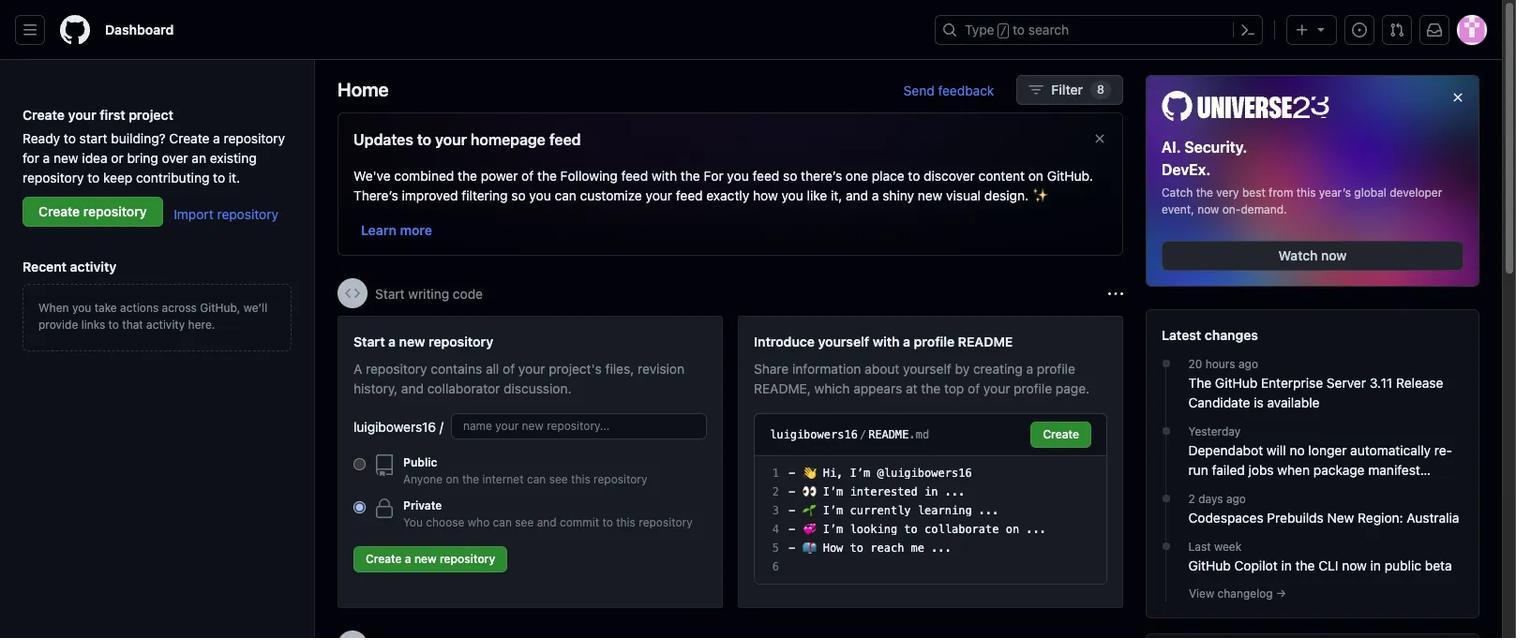 Task type: vqa. For each thing, say whether or not it's contained in the screenshot.


Task type: locate. For each thing, give the bounding box(es) containing it.
we've combined the power of the following feed with the for you feed so there's one place to discover content on github. there's improved filtering so you can customize your feed exactly how you like it, and a shiny new visual design. ✨
[[354, 168, 1093, 203]]

project's
[[549, 361, 602, 377]]

/ inside create a new repository element
[[440, 419, 444, 435]]

manifest
[[1368, 462, 1420, 478]]

0 vertical spatial on
[[1029, 168, 1044, 184]]

readme up creating
[[958, 334, 1013, 350]]

and inside a repository contains all of your project's files, revision history, and collaborator discussion.
[[401, 381, 424, 397]]

luigibowers16 inside introduce yourself with a profile readme element
[[770, 429, 858, 442]]

2 horizontal spatial can
[[555, 188, 577, 203]]

0 vertical spatial dot fill image
[[1159, 356, 1174, 371]]

0 vertical spatial of
[[522, 168, 534, 184]]

server
[[1327, 375, 1366, 391]]

github copilot in the cli now in public beta link
[[1189, 556, 1464, 575]]

so down power
[[511, 188, 526, 203]]

0 horizontal spatial with
[[652, 168, 677, 184]]

1 horizontal spatial /
[[860, 429, 867, 442]]

4
[[772, 523, 779, 536]]

latest
[[1162, 327, 1201, 343]]

can inside we've combined the power of the following feed with the for you feed so there's one place to discover content on github. there's improved filtering so you can customize your feed exactly how you like it, and a shiny new visual design. ✨
[[555, 188, 577, 203]]

of right top
[[968, 381, 980, 397]]

a down you
[[405, 552, 411, 566]]

1 vertical spatial dot fill image
[[1159, 423, 1174, 438]]

code image
[[345, 286, 360, 301]]

0 horizontal spatial in
[[925, 486, 938, 499]]

0 vertical spatial so
[[783, 168, 797, 184]]

yourself up at
[[903, 361, 952, 377]]

can right internet
[[527, 473, 546, 487]]

1 vertical spatial changes
[[1189, 482, 1240, 498]]

luigibowers16 up 👋
[[770, 429, 858, 442]]

your right customize
[[646, 188, 672, 203]]

project
[[129, 107, 173, 123]]

on
[[1029, 168, 1044, 184], [446, 473, 459, 487], [1006, 523, 1020, 536]]

now right watch
[[1321, 247, 1347, 263]]

ago inside the 20 hours ago the github enterprise server 3.11 release candidate is available
[[1239, 357, 1258, 371]]

repository down the who
[[440, 552, 495, 566]]

of for all
[[503, 361, 515, 377]]

see
[[549, 473, 568, 487], [515, 516, 534, 530]]

repository up existing
[[224, 130, 285, 146]]

1 vertical spatial so
[[511, 188, 526, 203]]

0 vertical spatial with
[[652, 168, 677, 184]]

1 horizontal spatial yourself
[[903, 361, 952, 377]]

now left on-
[[1198, 202, 1219, 216]]

/ down appears
[[860, 429, 867, 442]]

start right code image at the left top of page
[[375, 286, 405, 301]]

create up an
[[169, 130, 209, 146]]

more
[[400, 222, 432, 238]]

so left there's
[[783, 168, 797, 184]]

prebuilds
[[1267, 510, 1324, 526]]

2 left days at the bottom right
[[1189, 492, 1195, 506]]

0 vertical spatial and
[[846, 188, 868, 203]]

of right all at the bottom left
[[503, 361, 515, 377]]

can
[[555, 188, 577, 203], [527, 473, 546, 487], [493, 516, 512, 530]]

github down last
[[1189, 558, 1231, 574]]

1 vertical spatial ago
[[1226, 492, 1246, 506]]

1 vertical spatial see
[[515, 516, 534, 530]]

in
[[925, 486, 938, 499], [1281, 558, 1292, 574], [1371, 558, 1381, 574]]

global
[[1354, 185, 1387, 199]]

0 vertical spatial activity
[[70, 259, 117, 275]]

2 vertical spatial can
[[493, 516, 512, 530]]

you
[[727, 168, 749, 184], [529, 188, 551, 203], [782, 188, 803, 203], [72, 301, 91, 315]]

introduce
[[754, 334, 815, 350]]

1 vertical spatial start
[[354, 334, 385, 350]]

you up the links
[[72, 301, 91, 315]]

your up discussion.
[[519, 361, 545, 377]]

on-
[[1223, 202, 1241, 216]]

2 vertical spatial on
[[1006, 523, 1020, 536]]

new down you
[[414, 552, 437, 566]]

0 vertical spatial see
[[549, 473, 568, 487]]

2 inside 2 days ago codespaces prebuilds new region: australia
[[1189, 492, 1195, 506]]

changes up hours
[[1205, 327, 1258, 343]]

on right anyone
[[446, 473, 459, 487]]

1 horizontal spatial luigibowers16
[[770, 429, 858, 442]]

region:
[[1358, 510, 1403, 526]]

2 down 1
[[772, 486, 779, 499]]

dot fill image
[[1159, 356, 1174, 371], [1159, 423, 1174, 438], [1159, 491, 1174, 506]]

your up start
[[68, 107, 96, 123]]

2 vertical spatial and
[[537, 516, 557, 530]]

import repository
[[174, 206, 278, 222]]

a left shiny
[[872, 188, 879, 203]]

0 horizontal spatial see
[[515, 516, 534, 530]]

of right power
[[522, 168, 534, 184]]

2 horizontal spatial on
[[1029, 168, 1044, 184]]

with left for
[[652, 168, 677, 184]]

1 horizontal spatial can
[[527, 473, 546, 487]]

luigibowers16 up repo icon
[[354, 419, 436, 435]]

2 horizontal spatial of
[[968, 381, 980, 397]]

github down hours
[[1215, 375, 1258, 391]]

when
[[1278, 462, 1310, 478]]

why am i seeing this? image
[[1108, 286, 1123, 301]]

none submit inside introduce yourself with a profile readme element
[[1031, 422, 1092, 448]]

create inside button
[[366, 552, 402, 566]]

repository inside private you choose who can see and commit to this repository
[[639, 516, 693, 530]]

1 horizontal spatial of
[[522, 168, 534, 184]]

a inside we've combined the power of the following feed with the for you feed so there's one place to discover content on github. there's improved filtering so you can customize your feed exactly how you like it, and a shiny new visual design. ✨
[[872, 188, 879, 203]]

github.
[[1047, 168, 1093, 184]]

ago up codespaces
[[1226, 492, 1246, 506]]

public
[[403, 456, 437, 470]]

on right collaborate
[[1006, 523, 1020, 536]]

in inside 1 - 👋 hi, i'm @luigibowers16 2 - 👀 i'm interested in ... 3 - 🌱 i'm currently learning ... 4 - 💞️ i'm looking to collaborate on ... 5 - 📫 how to reach me ... 6
[[925, 486, 938, 499]]

1 horizontal spatial so
[[783, 168, 797, 184]]

of
[[522, 168, 534, 184], [503, 361, 515, 377], [968, 381, 980, 397]]

candidate
[[1189, 394, 1250, 410]]

create for create your first project ready to start building? create a repository for a new idea or bring over an existing repository to keep contributing to it.
[[23, 107, 65, 123]]

provide
[[38, 318, 78, 332]]

0 vertical spatial start
[[375, 286, 405, 301]]

0 vertical spatial ago
[[1239, 357, 1258, 371]]

0 horizontal spatial yourself
[[818, 334, 869, 350]]

that
[[122, 318, 143, 332]]

this
[[1297, 185, 1316, 199], [571, 473, 591, 487], [616, 516, 636, 530]]

the inside public anyone on the internet can see this repository
[[462, 473, 479, 487]]

0 horizontal spatial 2
[[772, 486, 779, 499]]

1 - 👋 hi, i'm @luigibowers16 2 - 👀 i'm interested in ... 3 - 🌱 i'm currently learning ... 4 - 💞️ i'm looking to collaborate on ... 5 - 📫 how to reach me ... 6
[[772, 467, 1047, 574]]

dot fill image
[[1159, 539, 1174, 554]]

0 horizontal spatial and
[[401, 381, 424, 397]]

hours
[[1206, 357, 1236, 371]]

0 horizontal spatial so
[[511, 188, 526, 203]]

first
[[100, 107, 125, 123]]

to inside private you choose who can see and commit to this repository
[[602, 516, 613, 530]]

github inside the 20 hours ago the github enterprise server 3.11 release candidate is available
[[1215, 375, 1258, 391]]

the left "following"
[[537, 168, 557, 184]]

on inside 1 - 👋 hi, i'm @luigibowers16 2 - 👀 i'm interested in ... 3 - 🌱 i'm currently learning ... 4 - 💞️ i'm looking to collaborate on ... 5 - 📫 how to reach me ... 6
[[1006, 523, 1020, 536]]

2 horizontal spatial and
[[846, 188, 868, 203]]

1 horizontal spatial 2
[[1189, 492, 1195, 506]]

profile left page.
[[1014, 381, 1052, 397]]

recent
[[23, 259, 67, 275]]

1 vertical spatial yourself
[[903, 361, 952, 377]]

- right "5"
[[789, 542, 795, 555]]

1 horizontal spatial readme
[[958, 334, 1013, 350]]

changes inside the yesterday dependabot will no longer automatically re- run failed jobs when package manifest changes
[[1189, 482, 1240, 498]]

the left very
[[1196, 185, 1213, 199]]

1 vertical spatial github
[[1189, 558, 1231, 574]]

None radio
[[354, 459, 366, 471]]

australia
[[1407, 510, 1460, 526]]

0 horizontal spatial on
[[446, 473, 459, 487]]

new down "writing"
[[399, 334, 425, 350]]

1 vertical spatial readme
[[869, 429, 909, 442]]

files,
[[605, 361, 634, 377]]

to up shiny
[[908, 168, 920, 184]]

the inside ai. security. devex. catch the very best from this year's global developer event, now on-demand.
[[1196, 185, 1213, 199]]

how
[[823, 542, 843, 555]]

none radio inside create a new repository element
[[354, 502, 366, 514]]

create your first project ready to start building? create a repository for a new idea or bring over an existing repository to keep contributing to it.
[[23, 107, 285, 186]]

of inside we've combined the power of the following feed with the for you feed so there's one place to discover content on github. there's improved filtering so you can customize your feed exactly how you like it, and a shiny new visual design. ✨
[[522, 168, 534, 184]]

lock image
[[373, 498, 396, 520]]

0 horizontal spatial of
[[503, 361, 515, 377]]

0 horizontal spatial this
[[571, 473, 591, 487]]

... right collaborate
[[1026, 523, 1047, 536]]

2 vertical spatial of
[[968, 381, 980, 397]]

0 vertical spatial github
[[1215, 375, 1258, 391]]

design.
[[985, 188, 1029, 203]]

filter
[[1052, 82, 1083, 98]]

create up the ready
[[23, 107, 65, 123]]

commit
[[560, 516, 599, 530]]

to down take in the top of the page
[[108, 318, 119, 332]]

on inside we've combined the power of the following feed with the for you feed so there's one place to discover content on github. there's improved filtering so you can customize your feed exactly how you like it, and a shiny new visual design. ✨
[[1029, 168, 1044, 184]]

repository up commit
[[594, 473, 648, 487]]

this right from
[[1297, 185, 1316, 199]]

1 horizontal spatial with
[[873, 334, 900, 350]]

over
[[162, 150, 188, 166]]

2 vertical spatial dot fill image
[[1159, 491, 1174, 506]]

/ for type / to search
[[1000, 24, 1007, 38]]

- left 👀
[[789, 486, 795, 499]]

codespaces prebuilds new region: australia link
[[1189, 508, 1464, 528]]

the left 'cli'
[[1296, 558, 1315, 574]]

dependabot will no longer automatically re- run failed jobs when package manifest changes link
[[1189, 440, 1464, 498]]

👋
[[802, 467, 816, 480]]

profile up share information about yourself by creating a profile readme, which appears at the top of your profile page.
[[914, 334, 955, 350]]

2 dot fill image from the top
[[1159, 423, 1174, 438]]

4 - from the top
[[789, 523, 795, 536]]

and down one
[[846, 188, 868, 203]]

start inside create a new repository element
[[354, 334, 385, 350]]

existing
[[210, 150, 257, 166]]

dot fill image left days at the bottom right
[[1159, 491, 1174, 506]]

None submit
[[1031, 422, 1092, 448]]

idea
[[82, 150, 107, 166]]

ready
[[23, 130, 60, 146]]

now inside last week github copilot in the cli now in public beta
[[1342, 558, 1367, 574]]

luigibowers16 inside create a new repository element
[[354, 419, 436, 435]]

ago for github
[[1239, 357, 1258, 371]]

2 inside 1 - 👋 hi, i'm @luigibowers16 2 - 👀 i'm interested in ... 3 - 🌱 i'm currently learning ... 4 - 💞️ i'm looking to collaborate on ... 5 - 📫 how to reach me ... 6
[[772, 486, 779, 499]]

this right commit
[[616, 516, 636, 530]]

to inside we've combined the power of the following feed with the for you feed so there's one place to discover content on github. there's improved filtering so you can customize your feed exactly how you like it, and a shiny new visual design. ✨
[[908, 168, 920, 184]]

dot fill image left yesterday
[[1159, 423, 1174, 438]]

explore repositories navigation
[[1146, 634, 1480, 639]]

when
[[38, 301, 69, 315]]

1 vertical spatial this
[[571, 473, 591, 487]]

we'll
[[243, 301, 267, 315]]

i'm right "hi,"
[[850, 467, 870, 480]]

with inside we've combined the power of the following feed with the for you feed so there's one place to discover content on github. there's improved filtering so you can customize your feed exactly how you like it, and a shiny new visual design. ✨
[[652, 168, 677, 184]]

plus image
[[1295, 22, 1310, 37]]

the
[[458, 168, 477, 184], [537, 168, 557, 184], [681, 168, 700, 184], [1196, 185, 1213, 199], [921, 381, 941, 397], [462, 473, 479, 487], [1296, 558, 1315, 574]]

i'm
[[850, 467, 870, 480], [823, 486, 843, 499], [823, 505, 843, 518], [823, 523, 843, 536]]

3.11
[[1370, 375, 1393, 391]]

power
[[481, 168, 518, 184]]

1 horizontal spatial and
[[537, 516, 557, 530]]

history,
[[354, 381, 398, 397]]

0 horizontal spatial luigibowers16
[[354, 419, 436, 435]]

0 horizontal spatial can
[[493, 516, 512, 530]]

2 vertical spatial now
[[1342, 558, 1367, 574]]

1 dot fill image from the top
[[1159, 356, 1174, 371]]

0 horizontal spatial readme
[[869, 429, 909, 442]]

it,
[[831, 188, 842, 203]]

can down "following"
[[555, 188, 577, 203]]

you inside the when you take actions across github, we'll provide links to that activity here.
[[72, 301, 91, 315]]

1 vertical spatial of
[[503, 361, 515, 377]]

here.
[[188, 318, 215, 332]]

can inside private you choose who can see and commit to this repository
[[493, 516, 512, 530]]

in down @luigibowers16
[[925, 486, 938, 499]]

by
[[955, 361, 970, 377]]

see up private you choose who can see and commit to this repository
[[549, 473, 568, 487]]

the left internet
[[462, 473, 479, 487]]

1 vertical spatial activity
[[146, 318, 185, 332]]

x image
[[1092, 131, 1107, 146]]

this up commit
[[571, 473, 591, 487]]

1 horizontal spatial see
[[549, 473, 568, 487]]

and inside we've combined the power of the following feed with the for you feed so there's one place to discover content on github. there's improved filtering so you can customize your feed exactly how you like it, and a shiny new visual design. ✨
[[846, 188, 868, 203]]

None radio
[[354, 502, 366, 514]]

this inside public anyone on the internet can see this repository
[[571, 473, 591, 487]]

0 vertical spatial yourself
[[818, 334, 869, 350]]

a inside share information about yourself by creating a profile readme, which appears at the top of your profile page.
[[1026, 361, 1033, 377]]

place
[[872, 168, 905, 184]]

changelog
[[1218, 587, 1273, 601]]

repository right commit
[[639, 516, 693, 530]]

1 vertical spatial on
[[446, 473, 459, 487]]

activity down the across
[[146, 318, 185, 332]]

- right 1
[[789, 467, 795, 480]]

dependabot
[[1189, 442, 1263, 458]]

on up ✨
[[1029, 168, 1044, 184]]

1 vertical spatial and
[[401, 381, 424, 397]]

and left commit
[[537, 516, 557, 530]]

a right creating
[[1026, 361, 1033, 377]]

jobs
[[1249, 462, 1274, 478]]

luigibowers16 for luigibowers16 /
[[354, 419, 436, 435]]

0 vertical spatial this
[[1297, 185, 1316, 199]]

2 horizontal spatial this
[[1297, 185, 1316, 199]]

create
[[23, 107, 65, 123], [169, 130, 209, 146], [38, 203, 80, 219], [366, 552, 402, 566]]

combined
[[394, 168, 454, 184]]

1 horizontal spatial this
[[616, 516, 636, 530]]

can right the who
[[493, 516, 512, 530]]

and inside private you choose who can see and commit to this repository
[[537, 516, 557, 530]]

📫
[[802, 542, 816, 555]]

🌱
[[802, 505, 816, 518]]

a
[[213, 130, 220, 146], [43, 150, 50, 166], [872, 188, 879, 203], [388, 334, 396, 350], [903, 334, 911, 350], [1026, 361, 1033, 377], [405, 552, 411, 566]]

create repository link
[[23, 197, 163, 227]]

2 horizontal spatial in
[[1371, 558, 1381, 574]]

issue opened image
[[1352, 23, 1367, 38]]

recent activity
[[23, 259, 117, 275]]

codespaces
[[1189, 510, 1264, 526]]

like
[[807, 188, 827, 203]]

in up →
[[1281, 558, 1292, 574]]

/ inside type / to search
[[1000, 24, 1007, 38]]

filter image
[[1029, 83, 1044, 98]]

1 - from the top
[[789, 467, 795, 480]]

public
[[1385, 558, 1422, 574]]

of inside a repository contains all of your project's files, revision history, and collaborator discussion.
[[503, 361, 515, 377]]

2 vertical spatial profile
[[1014, 381, 1052, 397]]

ago inside 2 days ago codespaces prebuilds new region: australia
[[1226, 492, 1246, 506]]

create down lock icon
[[366, 552, 402, 566]]

0 vertical spatial now
[[1198, 202, 1219, 216]]

now right 'cli'
[[1342, 558, 1367, 574]]

5
[[772, 542, 779, 555]]

→
[[1276, 587, 1286, 601]]

1 vertical spatial with
[[873, 334, 900, 350]]

profile up page.
[[1037, 361, 1075, 377]]

changes down failed
[[1189, 482, 1240, 498]]

following
[[560, 168, 618, 184]]

activity up take in the top of the page
[[70, 259, 117, 275]]

0 horizontal spatial activity
[[70, 259, 117, 275]]

- right 4
[[789, 523, 795, 536]]

luigibowers16
[[354, 419, 436, 435], [770, 429, 858, 442]]

0 vertical spatial readme
[[958, 334, 1013, 350]]

in left public
[[1371, 558, 1381, 574]]

when you take actions across github, we'll provide links to that activity here.
[[38, 301, 267, 332]]

visual
[[946, 188, 981, 203]]

/ inside introduce yourself with a profile readme element
[[860, 429, 867, 442]]

2 - from the top
[[789, 486, 795, 499]]

dot fill image for the github enterprise server 3.11 release candidate is available
[[1159, 356, 1174, 371]]

view changelog →
[[1189, 587, 1286, 601]]

there's
[[801, 168, 842, 184]]

1 vertical spatial now
[[1321, 247, 1347, 263]]

send
[[904, 82, 935, 98]]

0 horizontal spatial /
[[440, 419, 444, 435]]

a inside button
[[405, 552, 411, 566]]

readme down appears
[[869, 429, 909, 442]]

repository down keep
[[83, 203, 147, 219]]

2 vertical spatial this
[[616, 516, 636, 530]]

repository down for
[[23, 170, 84, 186]]

devex.
[[1162, 161, 1211, 178]]

1 horizontal spatial on
[[1006, 523, 1020, 536]]

1 vertical spatial can
[[527, 473, 546, 487]]

contains
[[431, 361, 482, 377]]

2 horizontal spatial /
[[1000, 24, 1007, 38]]

0 vertical spatial can
[[555, 188, 577, 203]]

1 horizontal spatial activity
[[146, 318, 185, 332]]

notifications image
[[1427, 23, 1442, 38]]

3 dot fill image from the top
[[1159, 491, 1174, 506]]



Task type: describe. For each thing, give the bounding box(es) containing it.
code
[[453, 286, 483, 301]]

updates to your homepage feed
[[354, 131, 581, 148]]

none radio inside create a new repository element
[[354, 459, 366, 471]]

take
[[94, 301, 117, 315]]

the inside share information about yourself by creating a profile readme, which appears at the top of your profile page.
[[921, 381, 941, 397]]

reach
[[870, 542, 904, 555]]

this inside ai. security. devex. catch the very best from this year's global developer event, now on-demand.
[[1297, 185, 1316, 199]]

a up existing
[[213, 130, 220, 146]]

a repository contains all of your project's files, revision history, and collaborator discussion.
[[354, 361, 685, 397]]

repository down it.
[[217, 206, 278, 222]]

dot fill image for dependabot will no longer automatically re- run failed jobs when package manifest changes
[[1159, 423, 1174, 438]]

to left it.
[[213, 170, 225, 186]]

creating
[[973, 361, 1023, 377]]

0 vertical spatial profile
[[914, 334, 955, 350]]

yourself inside share information about yourself by creating a profile readme, which appears at the top of your profile page.
[[903, 361, 952, 377]]

git pull request image
[[1390, 23, 1405, 38]]

i'm up how
[[823, 523, 843, 536]]

the left for
[[681, 168, 700, 184]]

interested
[[850, 486, 918, 499]]

triangle down image
[[1314, 22, 1329, 37]]

all
[[486, 361, 499, 377]]

catch
[[1162, 185, 1193, 199]]

discover
[[924, 168, 975, 184]]

information
[[792, 361, 861, 377]]

public anyone on the internet can see this repository
[[403, 456, 648, 487]]

last
[[1189, 540, 1211, 554]]

import
[[174, 206, 214, 222]]

a right for
[[43, 150, 50, 166]]

we've
[[354, 168, 391, 184]]

new inside button
[[414, 552, 437, 566]]

the github enterprise server 3.11 release candidate is available link
[[1189, 373, 1464, 412]]

anyone
[[403, 473, 443, 487]]

feed up the how
[[753, 168, 780, 184]]

new
[[1327, 510, 1354, 526]]

which
[[814, 381, 850, 397]]

3 - from the top
[[789, 505, 795, 518]]

to right how
[[850, 542, 864, 555]]

5 - from the top
[[789, 542, 795, 555]]

package
[[1314, 462, 1365, 478]]

looking
[[850, 523, 898, 536]]

... up collaborate
[[979, 505, 999, 518]]

appears
[[854, 381, 902, 397]]

8
[[1097, 83, 1105, 97]]

actions
[[120, 301, 159, 315]]

... up learning
[[945, 486, 965, 499]]

updates
[[354, 131, 413, 148]]

beta
[[1425, 558, 1452, 574]]

discussion.
[[504, 381, 572, 397]]

learn more
[[361, 222, 432, 238]]

the up "filtering"
[[458, 168, 477, 184]]

repository up contains
[[429, 334, 494, 350]]

who
[[468, 516, 490, 530]]

new inside we've combined the power of the following feed with the for you feed so there's one place to discover content on github. there's improved filtering so you can customize your feed exactly how you like it, and a shiny new visual design. ✨
[[918, 188, 943, 203]]

will
[[1267, 442, 1286, 458]]

1 horizontal spatial in
[[1281, 558, 1292, 574]]

feed left 'exactly'
[[676, 188, 703, 203]]

ago for prebuilds
[[1226, 492, 1246, 506]]

dashboard
[[105, 22, 174, 38]]

to left start
[[64, 130, 76, 146]]

@luigibowers16
[[877, 467, 972, 480]]

0 vertical spatial changes
[[1205, 327, 1258, 343]]

a up the history,
[[388, 334, 396, 350]]

your inside a repository contains all of your project's files, revision history, and collaborator discussion.
[[519, 361, 545, 377]]

repository inside button
[[440, 552, 495, 566]]

links
[[81, 318, 105, 332]]

writing
[[408, 286, 449, 301]]

i'm right '🌱'
[[823, 505, 843, 518]]

see inside public anyone on the internet can see this repository
[[549, 473, 568, 487]]

event,
[[1162, 202, 1195, 216]]

dashboard link
[[98, 15, 181, 45]]

feed up "following"
[[549, 131, 581, 148]]

homepage image
[[60, 15, 90, 45]]

for
[[704, 168, 724, 184]]

shiny
[[883, 188, 914, 203]]

bring
[[127, 150, 158, 166]]

now inside ai. security. devex. catch the very best from this year's global developer event, now on-demand.
[[1198, 202, 1219, 216]]

universe23 image
[[1162, 91, 1330, 121]]

available
[[1267, 394, 1320, 410]]

i'm down "hi,"
[[823, 486, 843, 499]]

private
[[403, 499, 442, 513]]

1 vertical spatial profile
[[1037, 361, 1075, 377]]

view changelog → link
[[1189, 587, 1286, 601]]

introduce yourself with a profile readme element
[[738, 316, 1123, 609]]

improved
[[402, 188, 458, 203]]

start
[[79, 130, 107, 146]]

create for create repository
[[38, 203, 80, 219]]

your inside create your first project ready to start building? create a repository for a new idea or bring over an existing repository to keep contributing to it.
[[68, 107, 96, 123]]

dot fill image for codespaces prebuilds new region: australia
[[1159, 491, 1174, 506]]

create a new repository element
[[354, 332, 707, 580]]

to inside the when you take actions across github, we'll provide links to that activity here.
[[108, 318, 119, 332]]

year's
[[1319, 185, 1351, 199]]

your inside we've combined the power of the following feed with the for you feed so there's one place to discover content on github. there's improved filtering so you can customize your feed exactly how you like it, and a shiny new visual design. ✨
[[646, 188, 672, 203]]

... right 'me'
[[931, 542, 952, 555]]

it.
[[229, 170, 240, 186]]

security.
[[1185, 138, 1248, 155]]

can inside public anyone on the internet can see this repository
[[527, 473, 546, 487]]

you up 'exactly'
[[727, 168, 749, 184]]

send feedback link
[[904, 80, 994, 100]]

choose
[[426, 516, 465, 530]]

developer
[[1390, 185, 1443, 199]]

/ for luigibowers16 /
[[440, 419, 444, 435]]

create a new repository
[[366, 552, 495, 566]]

from
[[1269, 185, 1294, 199]]

start writing code
[[375, 286, 483, 301]]

new inside create your first project ready to start building? create a repository for a new idea or bring over an existing repository to keep contributing to it.
[[53, 150, 78, 166]]

to up "combined"
[[417, 131, 432, 148]]

release
[[1396, 375, 1444, 391]]

ai.
[[1162, 138, 1181, 155]]

repository inside a repository contains all of your project's files, revision history, and collaborator discussion.
[[366, 361, 427, 377]]

you left like
[[782, 188, 803, 203]]

close image
[[1451, 90, 1466, 105]]

activity inside the when you take actions across github, we'll provide links to that activity here.
[[146, 318, 185, 332]]

feed up customize
[[621, 168, 648, 184]]

to up 'me'
[[904, 523, 918, 536]]

week
[[1214, 540, 1242, 554]]

the inside last week github copilot in the cli now in public beta
[[1296, 558, 1315, 574]]

a up share information about yourself by creating a profile readme, which appears at the top of your profile page.
[[903, 334, 911, 350]]

very
[[1217, 185, 1239, 199]]

Repository name text field
[[451, 414, 707, 440]]

your up "combined"
[[435, 131, 467, 148]]

last week github copilot in the cli now in public beta
[[1189, 540, 1452, 574]]

days
[[1199, 492, 1223, 506]]

you right "filtering"
[[529, 188, 551, 203]]

/ for luigibowers16 / readme .md
[[860, 429, 867, 442]]

github inside last week github copilot in the cli now in public beta
[[1189, 558, 1231, 574]]

customize
[[580, 188, 642, 203]]

of inside share information about yourself by creating a profile readme, which appears at the top of your profile page.
[[968, 381, 980, 397]]

start a new repository
[[354, 334, 494, 350]]

the
[[1189, 375, 1212, 391]]

6
[[772, 561, 779, 574]]

to left search
[[1013, 22, 1025, 38]]

start for start writing code
[[375, 286, 405, 301]]

repository inside public anyone on the internet can see this repository
[[594, 473, 648, 487]]

enterprise
[[1261, 375, 1323, 391]]

learn
[[361, 222, 397, 238]]

explore element
[[1146, 75, 1480, 639]]

start for start a new repository
[[354, 334, 385, 350]]

longer
[[1309, 442, 1347, 458]]

send feedback
[[904, 82, 994, 98]]

learn more link
[[361, 222, 432, 238]]

you
[[403, 516, 423, 530]]

learning
[[918, 505, 972, 518]]

homepage
[[471, 131, 546, 148]]

create for create a new repository
[[366, 552, 402, 566]]

demand.
[[1241, 202, 1287, 216]]

luigibowers16 for luigibowers16 / readme .md
[[770, 429, 858, 442]]

to down idea
[[87, 170, 100, 186]]

your inside share information about yourself by creating a profile readme, which appears at the top of your profile page.
[[984, 381, 1010, 397]]

this inside private you choose who can see and commit to this repository
[[616, 516, 636, 530]]

repo image
[[373, 455, 396, 477]]

on inside public anyone on the internet can see this repository
[[446, 473, 459, 487]]

share information about yourself by creating a profile readme, which appears at the top of your profile page.
[[754, 361, 1090, 397]]

share
[[754, 361, 789, 377]]

command palette image
[[1241, 23, 1256, 38]]

cli
[[1319, 558, 1339, 574]]

of for power
[[522, 168, 534, 184]]

see inside private you choose who can see and commit to this repository
[[515, 516, 534, 530]]

how
[[753, 188, 778, 203]]



